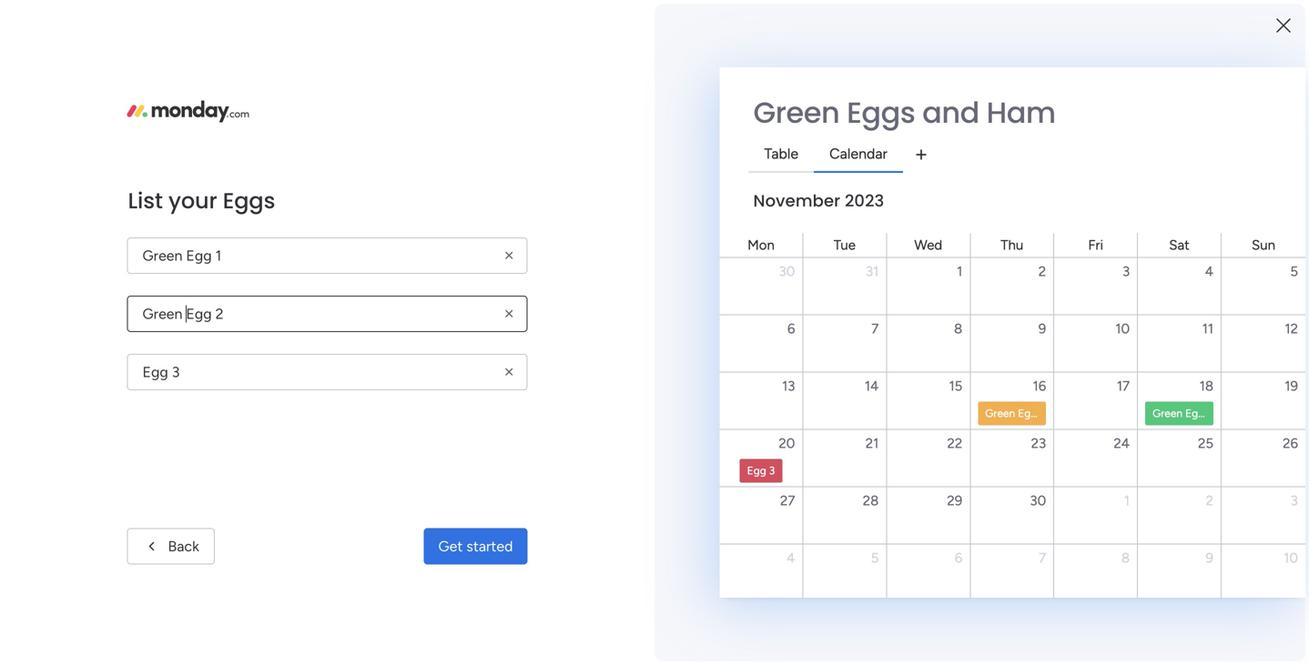 Task type: locate. For each thing, give the bounding box(es) containing it.
3 email from the left
[[921, 10, 954, 26]]

templates inside button
[[1139, 634, 1204, 651]]

email right change
[[921, 10, 954, 26]]

please
[[307, 10, 346, 26]]

1 horizontal spatial workspaces
[[334, 532, 424, 552]]

green for green eggs and ham
[[753, 92, 840, 133]]

members
[[1128, 275, 1185, 292]]

7
[[871, 321, 879, 337], [1039, 550, 1046, 567]]

please confirm your email address: samiamgreeneggsnham27@gmail.com
[[307, 10, 758, 26]]

change email address link
[[871, 10, 1005, 26]]

0 horizontal spatial 5
[[871, 550, 879, 567]]

egg for 18
[[1185, 407, 1205, 420]]

templates right explore
[[1139, 634, 1204, 651]]

1 vertical spatial 1
[[1040, 407, 1045, 420]]

1 vertical spatial 5
[[871, 550, 879, 567]]

resend email link
[[775, 10, 856, 26]]

workspaces inside button
[[66, 181, 134, 197]]

1 horizontal spatial 4
[[1205, 264, 1214, 280]]

1 horizontal spatial 9
[[1206, 550, 1214, 567]]

0 horizontal spatial email
[[431, 10, 463, 26]]

9 up minutes
[[1206, 550, 1214, 567]]

0 vertical spatial 9
[[1038, 321, 1046, 337]]

0 horizontal spatial workspaces
[[66, 181, 134, 197]]

profile
[[1118, 298, 1157, 315]]

email for resend email
[[824, 10, 856, 26]]

email for change email address
[[921, 10, 954, 26]]

9 left install
[[1038, 321, 1046, 337]]

29
[[947, 493, 963, 509]]

0 vertical spatial your
[[400, 10, 428, 26]]

browse workspaces button
[[13, 175, 181, 204]]

green for green egg 1
[[985, 407, 1015, 420]]

7 down 31
[[871, 321, 879, 337]]

browse
[[21, 181, 63, 197]]

0 vertical spatial eggs
[[847, 92, 915, 133]]

photo
[[1132, 229, 1169, 245]]

1 vertical spatial workspaces
[[334, 532, 424, 552]]

notifications
[[1153, 252, 1233, 268]]

1 horizontal spatial 10
[[1284, 550, 1298, 567]]

join
[[32, 301, 56, 317]]

email
[[431, 10, 463, 26], [824, 10, 856, 26], [921, 10, 954, 26]]

0 vertical spatial 30
[[779, 264, 795, 280]]

eggs
[[847, 92, 915, 133], [223, 186, 275, 216]]

desktop
[[1099, 252, 1150, 268]]

30 down november
[[779, 264, 795, 280]]

back
[[168, 538, 199, 555]]

sat
[[1169, 237, 1190, 253]]

templates down workflow
[[1102, 594, 1167, 611]]

2 email from the left
[[824, 10, 856, 26]]

0 vertical spatial to
[[148, 301, 160, 317]]

7 up boost
[[1039, 550, 1046, 567]]

apps image
[[1110, 49, 1128, 67]]

0 horizontal spatial green
[[753, 92, 840, 133]]

mon
[[748, 237, 775, 253]]

email right resend
[[824, 10, 856, 26]]

1 horizontal spatial egg
[[1018, 407, 1037, 420]]

resend
[[775, 10, 820, 26]]

workspaces right my
[[334, 532, 424, 552]]

13
[[782, 378, 795, 395]]

0 horizontal spatial 7
[[871, 321, 879, 337]]

2 horizontal spatial your
[[1061, 572, 1090, 589]]

complete
[[1054, 298, 1115, 315]]

green egg 2
[[1153, 407, 1213, 420]]

1 vertical spatial 4
[[787, 550, 795, 567]]

1 horizontal spatial email
[[824, 10, 856, 26]]

9
[[1038, 321, 1046, 337], [1206, 550, 1214, 567]]

invite team members (0/1) complete profile
[[1054, 275, 1218, 315]]

your for boost your workflow in minutes with ready-made templates
[[1061, 572, 1090, 589]]

1 email from the left
[[431, 10, 463, 26]]

None text field
[[127, 296, 528, 332]]

1 down 16
[[1040, 407, 1045, 420]]

1 horizontal spatial to
[[148, 301, 160, 317]]

1 circle o image from the top
[[1036, 254, 1048, 267]]

ready-
[[1020, 594, 1062, 611]]

2 down 25
[[1206, 493, 1214, 509]]

1 vertical spatial 2
[[1207, 407, 1213, 420]]

join
[[138, 368, 159, 383]]

1 vertical spatial your
[[168, 186, 217, 216]]

circle o image
[[1036, 254, 1048, 267], [1036, 323, 1048, 337]]

your up made
[[1061, 572, 1090, 589]]

8
[[954, 321, 963, 337], [1121, 550, 1130, 567]]

None text field
[[127, 238, 528, 274], [127, 354, 528, 391], [127, 238, 528, 274], [127, 354, 528, 391]]

0 vertical spatial circle o image
[[1036, 254, 1048, 267]]

10
[[1115, 321, 1130, 337], [1284, 550, 1298, 567]]

2 vertical spatial your
[[1061, 572, 1090, 589]]

2 horizontal spatial email
[[921, 10, 954, 26]]

26
[[1283, 436, 1298, 452]]

complete profile link
[[1054, 297, 1282, 317]]

2 horizontal spatial egg
[[1185, 407, 1205, 420]]

5
[[1290, 264, 1298, 280], [871, 550, 879, 567]]

2 circle o image from the top
[[1036, 323, 1048, 337]]

content.
[[92, 321, 140, 337]]

explore
[[1087, 634, 1135, 651]]

0 horizontal spatial egg
[[747, 464, 766, 477]]

0 vertical spatial 5
[[1290, 264, 1298, 280]]

0 horizontal spatial 3
[[769, 464, 775, 477]]

list your eggs
[[128, 186, 275, 216]]

6
[[787, 321, 795, 337], [955, 550, 963, 567]]

0 horizontal spatial 30
[[779, 264, 795, 280]]

add to favorites image
[[515, 369, 533, 387]]

workspace up this
[[71, 281, 133, 297]]

1 vertical spatial eggs
[[223, 186, 275, 216]]

8 up "15" on the right
[[954, 321, 963, 337]]

workspaces up search in workspace 'field' at top
[[66, 181, 134, 197]]

2 horizontal spatial green
[[1153, 407, 1183, 420]]

0 horizontal spatial 9
[[1038, 321, 1046, 337]]

to
[[148, 301, 160, 317], [123, 368, 135, 383]]

egg 3
[[747, 464, 775, 477]]

5 down the 28
[[871, 550, 879, 567]]

circle o image left install
[[1036, 323, 1048, 337]]

2 left invite
[[1039, 264, 1046, 280]]

1 horizontal spatial 8
[[1121, 550, 1130, 567]]

circle o image inside enable desktop notifications link
[[1036, 254, 1048, 267]]

30 down 23
[[1030, 493, 1046, 509]]

1 vertical spatial templates
[[1139, 634, 1204, 651]]

1 vertical spatial to
[[123, 368, 135, 383]]

change
[[871, 10, 918, 26]]

2 vertical spatial 3
[[1291, 493, 1298, 509]]

circle o image left enable
[[1036, 254, 1048, 267]]

to left join
[[123, 368, 135, 383]]

circle o image inside install our mobile app link
[[1036, 323, 1048, 337]]

0 horizontal spatial your
[[168, 186, 217, 216]]

workspaces
[[66, 181, 134, 197], [334, 532, 424, 552]]

sun
[[1252, 237, 1275, 253]]

2 vertical spatial 1
[[1124, 493, 1130, 509]]

your
[[400, 10, 428, 26], [168, 186, 217, 216], [1061, 572, 1090, 589]]

1 vertical spatial 30
[[1030, 493, 1046, 509]]

1 horizontal spatial 5
[[1290, 264, 1298, 280]]

2023
[[845, 189, 884, 213]]

19
[[1285, 378, 1298, 395]]

get
[[438, 538, 463, 555]]

0 vertical spatial 3
[[1122, 264, 1130, 280]]

explore templates button
[[1020, 624, 1271, 661]]

6 down 29
[[955, 550, 963, 567]]

in
[[1157, 572, 1169, 589]]

6 up '13'
[[787, 321, 795, 337]]

this workspace is empty. join this workspace to create content.
[[32, 281, 200, 337]]

1 right 31
[[957, 264, 963, 280]]

0 horizontal spatial to
[[123, 368, 135, 383]]

8 up workflow
[[1121, 550, 1130, 567]]

is
[[136, 281, 145, 297]]

1 horizontal spatial your
[[400, 10, 428, 26]]

this
[[59, 301, 80, 317]]

0 vertical spatial workspaces
[[66, 181, 134, 197]]

0 vertical spatial 1
[[957, 264, 963, 280]]

2 down 18
[[1207, 407, 1213, 420]]

1 vertical spatial 8
[[1121, 550, 1130, 567]]

create
[[163, 301, 200, 317]]

1
[[957, 264, 963, 280], [1040, 407, 1045, 420], [1124, 493, 1130, 509]]

your inside boost your workflow in minutes with ready-made templates
[[1061, 572, 1090, 589]]

request to join button
[[66, 361, 167, 390]]

inbox image
[[1030, 49, 1048, 67]]

1 horizontal spatial green
[[985, 407, 1015, 420]]

1 vertical spatial 6
[[955, 550, 963, 567]]

your right list
[[168, 186, 217, 216]]

0 vertical spatial templates
[[1102, 594, 1167, 611]]

1 horizontal spatial 3
[[1122, 264, 1130, 280]]

2 vertical spatial 2
[[1206, 493, 1214, 509]]

workspaces for browse workspaces
[[66, 181, 134, 197]]

(0/1)
[[1188, 275, 1218, 292]]

0 vertical spatial workspace
[[71, 281, 133, 297]]

to down empty. at the top left of page
[[148, 301, 160, 317]]

upload your photo
[[1054, 229, 1169, 245]]

5 up the 12
[[1290, 264, 1298, 280]]

1 vertical spatial circle o image
[[1036, 323, 1048, 337]]

18
[[1200, 378, 1214, 395]]

workspace up content.
[[83, 301, 145, 317]]

v2 user feedback image
[[1023, 104, 1037, 124]]

1 vertical spatial workspace
[[83, 301, 145, 317]]

2 horizontal spatial 1
[[1124, 493, 1130, 509]]

team
[[1092, 275, 1124, 292]]

0 horizontal spatial 8
[[954, 321, 963, 337]]

your right confirm
[[400, 10, 428, 26]]

1 vertical spatial 7
[[1039, 550, 1046, 567]]

1 down 24
[[1124, 493, 1130, 509]]

21
[[866, 436, 879, 452]]

give feedback
[[1044, 106, 1133, 122]]

0 horizontal spatial 6
[[787, 321, 795, 337]]

0 horizontal spatial 10
[[1115, 321, 1130, 337]]

get started button
[[424, 528, 528, 565]]

install
[[1054, 322, 1090, 338]]

email left address: on the left top of the page
[[431, 10, 463, 26]]



Task type: describe. For each thing, give the bounding box(es) containing it.
14
[[865, 378, 879, 395]]

tue
[[834, 237, 856, 253]]

your for list your eggs
[[168, 186, 217, 216]]

25
[[1198, 436, 1214, 452]]

upload
[[1054, 229, 1098, 245]]

circle o image for enable
[[1036, 254, 1048, 267]]

search everything image
[[1154, 49, 1173, 67]]

0 vertical spatial 6
[[787, 321, 795, 337]]

circle o image for install
[[1036, 323, 1048, 337]]

31
[[866, 264, 879, 280]]

upload your photo link
[[1054, 227, 1282, 247]]

0 vertical spatial 7
[[871, 321, 879, 337]]

invite
[[1054, 275, 1088, 292]]

2 horizontal spatial 3
[[1291, 493, 1298, 509]]

get started
[[438, 538, 513, 555]]

wed
[[914, 237, 942, 253]]

request
[[73, 368, 120, 383]]

this
[[45, 281, 68, 297]]

my workspaces
[[307, 532, 424, 552]]

change email address
[[871, 10, 1005, 26]]

app
[[1164, 322, 1189, 338]]

november
[[753, 189, 840, 213]]

samiamgreeneggsnham27@gmail.com
[[521, 10, 758, 26]]

mobile
[[1120, 322, 1161, 338]]

11
[[1202, 321, 1214, 337]]

20
[[779, 436, 795, 452]]

explore templates
[[1087, 634, 1204, 651]]

27
[[780, 493, 795, 509]]

Search in workspace field
[[38, 217, 152, 238]]

to inside request to join button
[[123, 368, 135, 383]]

help image
[[1194, 49, 1213, 67]]

1 vertical spatial 10
[[1284, 550, 1298, 567]]

our
[[1093, 322, 1116, 338]]

your
[[1101, 229, 1129, 245]]

list
[[128, 186, 163, 216]]

resend email
[[775, 10, 856, 26]]

boost
[[1020, 572, 1058, 589]]

0 vertical spatial 2
[[1039, 264, 1046, 280]]

0 vertical spatial 10
[[1115, 321, 1130, 337]]

started
[[466, 538, 513, 555]]

1 horizontal spatial 1
[[1040, 407, 1045, 420]]

enable
[[1054, 252, 1095, 268]]

workflow
[[1094, 572, 1154, 589]]

0 vertical spatial 8
[[954, 321, 963, 337]]

my
[[307, 532, 330, 552]]

and
[[922, 92, 979, 133]]

24
[[1114, 436, 1130, 452]]

enable desktop notifications
[[1054, 252, 1233, 268]]

fri
[[1088, 237, 1103, 253]]

workspaces for my workspaces
[[334, 532, 424, 552]]

browse workspaces
[[21, 181, 134, 197]]

with
[[1228, 572, 1257, 589]]

address:
[[466, 10, 518, 26]]

1 horizontal spatial 30
[[1030, 493, 1046, 509]]

give
[[1044, 106, 1072, 122]]

install our mobile app
[[1054, 322, 1189, 338]]

templates image image
[[1025, 430, 1265, 555]]

empty.
[[148, 281, 187, 297]]

green egg 1
[[985, 407, 1045, 420]]

notifications image
[[990, 49, 1008, 67]]

enable desktop notifications link
[[1036, 250, 1282, 271]]

templates inside boost your workflow in minutes with ready-made templates
[[1102, 594, 1167, 611]]

1 vertical spatial 3
[[769, 464, 775, 477]]

17
[[1117, 378, 1130, 395]]

to inside "this workspace is empty. join this workspace to create content."
[[148, 301, 160, 317]]

1 vertical spatial 9
[[1206, 550, 1214, 567]]

0 horizontal spatial eggs
[[223, 186, 275, 216]]

invite team members (0/1) link
[[1054, 273, 1282, 294]]

logo image
[[127, 101, 249, 122]]

egg for 16
[[1018, 407, 1037, 420]]

made
[[1062, 594, 1099, 611]]

28
[[863, 493, 879, 509]]

thu
[[1001, 237, 1023, 253]]

12
[[1285, 321, 1298, 337]]

22
[[947, 436, 963, 452]]

sam green image
[[1258, 44, 1287, 73]]

minutes
[[1172, 572, 1225, 589]]

ham
[[987, 92, 1056, 133]]

0 horizontal spatial 4
[[787, 550, 795, 567]]

confirm
[[350, 10, 397, 26]]

feedback
[[1076, 106, 1133, 122]]

0 horizontal spatial 1
[[957, 264, 963, 280]]

invite members image
[[1070, 49, 1088, 67]]

1 horizontal spatial 7
[[1039, 550, 1046, 567]]

green eggs and ham
[[753, 92, 1056, 133]]

16
[[1033, 378, 1046, 395]]

0 vertical spatial 4
[[1205, 264, 1214, 280]]

1 horizontal spatial eggs
[[847, 92, 915, 133]]

boost your workflow in minutes with ready-made templates
[[1020, 572, 1257, 611]]

install our mobile app link
[[1036, 320, 1282, 340]]

green for green egg 2
[[1153, 407, 1183, 420]]

15
[[949, 378, 963, 395]]

november 2023
[[753, 189, 884, 213]]

1 horizontal spatial 6
[[955, 550, 963, 567]]

back button
[[127, 528, 215, 565]]



Task type: vqa. For each thing, say whether or not it's contained in the screenshot.
the rightmost CAMPAIGN
no



